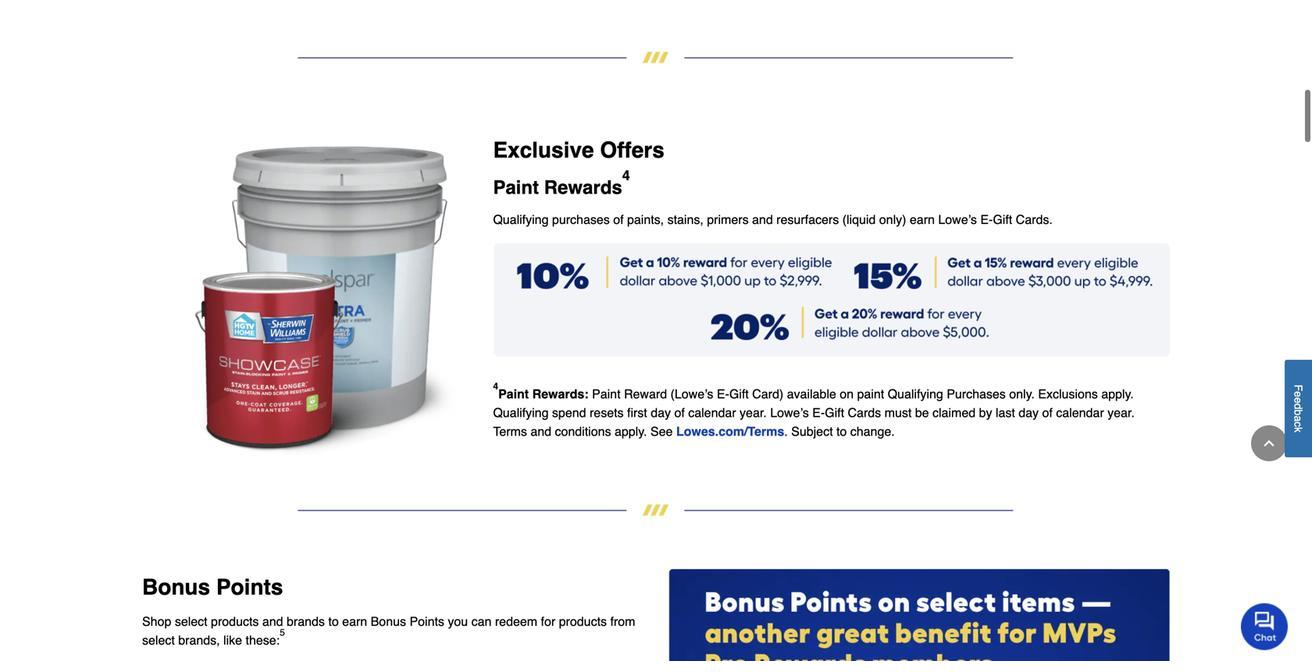 Task type: describe. For each thing, give the bounding box(es) containing it.
by
[[980, 406, 993, 421]]

paint rewards 4
[[493, 168, 630, 199]]

shop select products and brands to earn bonus points you can redeem for products from select brands, like these:
[[142, 615, 636, 648]]

exclusive
[[493, 138, 594, 163]]

0 vertical spatial to
[[837, 425, 847, 439]]

paints,
[[627, 213, 664, 227]]

and inside shop select products and brands to earn bonus points you can redeem for products from select brands, like these:
[[262, 615, 283, 630]]

(lowe's
[[671, 387, 714, 402]]

rewards:
[[533, 387, 589, 402]]

0 horizontal spatial gift
[[730, 387, 749, 402]]

bonus points
[[142, 576, 283, 601]]

scroll to top element
[[1252, 426, 1288, 462]]

offers
[[600, 138, 665, 163]]

cards.
[[1016, 213, 1053, 227]]

lowes.com/terms . subject to change.
[[677, 425, 895, 439]]

you
[[448, 615, 468, 630]]

1 e from the top
[[1293, 392, 1305, 398]]

0 vertical spatial gift
[[993, 213, 1013, 227]]

exclusive offers
[[493, 138, 665, 163]]

1 horizontal spatial gift
[[825, 406, 845, 421]]

0 vertical spatial lowe's
[[939, 213, 977, 227]]

stains,
[[668, 213, 704, 227]]

chevron up image
[[1262, 436, 1278, 452]]

4 inside 4 paint rewards:
[[493, 381, 499, 392]]

only.
[[1010, 387, 1035, 402]]

f e e d b a c k button
[[1285, 360, 1313, 458]]

see
[[651, 425, 673, 439]]

2 horizontal spatial and
[[753, 213, 773, 227]]

points inside shop select products and brands to earn bonus points you can redeem for products from select brands, like these:
[[410, 615, 445, 630]]

2 year. from the left
[[1108, 406, 1135, 421]]

get up to a 20 percent reward for every eligible dollar above $1,000, depending on spend. image
[[493, 243, 1171, 357]]

2 day from the left
[[1019, 406, 1039, 421]]

and inside paint reward (lowe's e-gift card) available on paint qualifying purchases only. exclusions apply. qualifying spend resets first day of calendar year. lowe's e-gift cards must be claimed by last day of calendar year. terms and conditions apply. see
[[531, 425, 552, 439]]

2 e from the top
[[1293, 398, 1305, 404]]

2 vertical spatial e-
[[813, 406, 825, 421]]

0 vertical spatial qualifying
[[493, 213, 549, 227]]

conditions
[[555, 425, 611, 439]]

0 vertical spatial points
[[216, 576, 283, 601]]

change.
[[851, 425, 895, 439]]

2 horizontal spatial of
[[1043, 406, 1053, 421]]

shop
[[142, 615, 171, 630]]

1 day from the left
[[651, 406, 671, 421]]

.
[[785, 425, 788, 439]]

4 paint rewards:
[[493, 381, 589, 402]]

1 vertical spatial apply.
[[615, 425, 647, 439]]

must
[[885, 406, 912, 421]]

0 vertical spatial apply.
[[1102, 387, 1134, 402]]

earn inside shop select products and brands to earn bonus points you can redeem for products from select brands, like these:
[[342, 615, 367, 630]]

can
[[472, 615, 492, 630]]

first
[[627, 406, 648, 421]]

brands
[[287, 615, 325, 630]]

2 page divider image from the top
[[139, 505, 1174, 516]]

bonus points. another great benefits for lowe's m v p's pro rewards members. image
[[669, 569, 1171, 662]]

k
[[1293, 428, 1305, 433]]

2 vertical spatial qualifying
[[493, 406, 549, 421]]

4 inside paint rewards 4
[[623, 168, 630, 184]]

available
[[787, 387, 837, 402]]

lowe's inside paint reward (lowe's e-gift card) available on paint qualifying purchases only. exclusions apply. qualifying spend resets first day of calendar year. lowe's e-gift cards must be claimed by last day of calendar year. terms and conditions apply. see
[[771, 406, 809, 421]]

only)
[[880, 213, 907, 227]]

claimed
[[933, 406, 976, 421]]

terms
[[493, 425, 527, 439]]

paint for reward
[[592, 387, 621, 402]]

5
[[280, 628, 285, 639]]

b
[[1293, 410, 1305, 416]]



Task type: vqa. For each thing, say whether or not it's contained in the screenshot.
"We already include many common parts and labor charges as part of our standard installation. Supply lines, permits and delivery fees are now included with every toilet installation. In some situations, additional labor and parts may be needed after the installation begins. Additional charges may apply."
no



Task type: locate. For each thing, give the bounding box(es) containing it.
products
[[211, 615, 259, 630], [559, 615, 607, 630]]

paint inside paint reward (lowe's e-gift card) available on paint qualifying purchases only. exclusions apply. qualifying spend resets first day of calendar year. lowe's e-gift cards must be claimed by last day of calendar year. terms and conditions apply. see
[[592, 387, 621, 402]]

gift left cards.
[[993, 213, 1013, 227]]

earn
[[910, 213, 935, 227], [342, 615, 367, 630]]

1 horizontal spatial bonus
[[371, 615, 406, 630]]

points left you
[[410, 615, 445, 630]]

2 calendar from the left
[[1057, 406, 1105, 421]]

resurfacers
[[777, 213, 839, 227]]

1 horizontal spatial apply.
[[1102, 387, 1134, 402]]

products right for
[[559, 615, 607, 630]]

1 page divider image from the top
[[139, 52, 1174, 63]]

1 vertical spatial earn
[[342, 615, 367, 630]]

1 horizontal spatial e-
[[813, 406, 825, 421]]

paint up resets
[[592, 387, 621, 402]]

select up 'brands,'
[[175, 615, 208, 630]]

0 vertical spatial e-
[[981, 213, 993, 227]]

rewards
[[544, 177, 623, 199]]

bonus
[[142, 576, 210, 601], [371, 615, 406, 630]]

on
[[840, 387, 854, 402]]

and right 'primers' at the right top of the page
[[753, 213, 773, 227]]

0 vertical spatial and
[[753, 213, 773, 227]]

1 vertical spatial and
[[531, 425, 552, 439]]

resets
[[590, 406, 624, 421]]

from
[[611, 615, 636, 630]]

chat invite button image
[[1242, 603, 1289, 651]]

2 vertical spatial and
[[262, 615, 283, 630]]

e- up subject
[[813, 406, 825, 421]]

0 vertical spatial select
[[175, 615, 208, 630]]

1 horizontal spatial to
[[837, 425, 847, 439]]

1 vertical spatial e-
[[717, 387, 730, 402]]

of left 'paints,'
[[614, 213, 624, 227]]

paint inside paint rewards 4
[[493, 177, 539, 199]]

0 horizontal spatial apply.
[[615, 425, 647, 439]]

points up these:
[[216, 576, 283, 601]]

gift
[[993, 213, 1013, 227], [730, 387, 749, 402], [825, 406, 845, 421]]

0 horizontal spatial year.
[[740, 406, 767, 421]]

1 vertical spatial lowe's
[[771, 406, 809, 421]]

spend
[[552, 406, 586, 421]]

e-
[[981, 213, 993, 227], [717, 387, 730, 402], [813, 406, 825, 421]]

0 vertical spatial page divider image
[[139, 52, 1174, 63]]

1 vertical spatial qualifying
[[888, 387, 944, 402]]

of
[[614, 213, 624, 227], [675, 406, 685, 421], [1043, 406, 1053, 421]]

c
[[1293, 422, 1305, 428]]

0 horizontal spatial and
[[262, 615, 283, 630]]

2 vertical spatial gift
[[825, 406, 845, 421]]

exclusions
[[1039, 387, 1099, 402]]

1 vertical spatial gift
[[730, 387, 749, 402]]

bonus up 'shop'
[[142, 576, 210, 601]]

1 vertical spatial to
[[328, 615, 339, 630]]

1 horizontal spatial earn
[[910, 213, 935, 227]]

bonus inside shop select products and brands to earn bonus points you can redeem for products from select brands, like these:
[[371, 615, 406, 630]]

lowes.com/terms link
[[677, 425, 785, 439]]

to
[[837, 425, 847, 439], [328, 615, 339, 630]]

1 horizontal spatial of
[[675, 406, 685, 421]]

d
[[1293, 404, 1305, 410]]

a can of h g t v home by sherwin-williams showcase paint and a pail of valspar paint. image
[[142, 141, 468, 455]]

paint
[[493, 177, 539, 199], [499, 387, 529, 402], [592, 387, 621, 402]]

0 horizontal spatial lowe's
[[771, 406, 809, 421]]

lowe's right only)
[[939, 213, 977, 227]]

last
[[996, 406, 1016, 421]]

calendar
[[689, 406, 737, 421], [1057, 406, 1105, 421]]

0 horizontal spatial of
[[614, 213, 624, 227]]

day
[[651, 406, 671, 421], [1019, 406, 1039, 421]]

1 horizontal spatial lowe's
[[939, 213, 977, 227]]

4
[[623, 168, 630, 184], [493, 381, 499, 392]]

paint down "exclusive"
[[493, 177, 539, 199]]

apply. down first
[[615, 425, 647, 439]]

paint up terms
[[499, 387, 529, 402]]

4 up terms
[[493, 381, 499, 392]]

page divider image
[[139, 52, 1174, 63], [139, 505, 1174, 516]]

1 horizontal spatial 4
[[623, 168, 630, 184]]

f e e d b a c k
[[1293, 385, 1305, 433]]

e up b
[[1293, 398, 1305, 404]]

f
[[1293, 385, 1305, 392]]

bonus left you
[[371, 615, 406, 630]]

qualifying purchases of paints, stains, primers and resurfacers (liquid only) earn lowe's e-gift cards.
[[493, 213, 1053, 227]]

1 horizontal spatial and
[[531, 425, 552, 439]]

0 horizontal spatial day
[[651, 406, 671, 421]]

e- left cards.
[[981, 213, 993, 227]]

1 vertical spatial points
[[410, 615, 445, 630]]

1 vertical spatial page divider image
[[139, 505, 1174, 516]]

0 vertical spatial bonus
[[142, 576, 210, 601]]

0 vertical spatial 4
[[623, 168, 630, 184]]

0 horizontal spatial bonus
[[142, 576, 210, 601]]

1 vertical spatial 4
[[493, 381, 499, 392]]

to right brands
[[328, 615, 339, 630]]

paint for rewards
[[493, 177, 539, 199]]

of down (lowe's
[[675, 406, 685, 421]]

purchases
[[552, 213, 610, 227]]

purchases
[[947, 387, 1006, 402]]

and
[[753, 213, 773, 227], [531, 425, 552, 439], [262, 615, 283, 630]]

points
[[216, 576, 283, 601], [410, 615, 445, 630]]

1 horizontal spatial points
[[410, 615, 445, 630]]

e
[[1293, 392, 1305, 398], [1293, 398, 1305, 404]]

qualifying
[[493, 213, 549, 227], [888, 387, 944, 402], [493, 406, 549, 421]]

1 products from the left
[[211, 615, 259, 630]]

reward
[[624, 387, 667, 402]]

0 horizontal spatial earn
[[342, 615, 367, 630]]

apply.
[[1102, 387, 1134, 402], [615, 425, 647, 439]]

paint
[[858, 387, 885, 402]]

0 vertical spatial earn
[[910, 213, 935, 227]]

1 horizontal spatial day
[[1019, 406, 1039, 421]]

gift down on
[[825, 406, 845, 421]]

0 horizontal spatial products
[[211, 615, 259, 630]]

qualifying down paint rewards 4
[[493, 213, 549, 227]]

0 horizontal spatial calendar
[[689, 406, 737, 421]]

day up see
[[651, 406, 671, 421]]

calendar up lowes.com/terms link
[[689, 406, 737, 421]]

earn right brands
[[342, 615, 367, 630]]

year.
[[740, 406, 767, 421], [1108, 406, 1135, 421]]

lowes.com/terms
[[677, 425, 785, 439]]

1 horizontal spatial year.
[[1108, 406, 1135, 421]]

select down 'shop'
[[142, 634, 175, 648]]

a
[[1293, 416, 1305, 422]]

e- right (lowe's
[[717, 387, 730, 402]]

for
[[541, 615, 556, 630]]

subject
[[792, 425, 833, 439]]

0 horizontal spatial points
[[216, 576, 283, 601]]

1 horizontal spatial calendar
[[1057, 406, 1105, 421]]

0 horizontal spatial 4
[[493, 381, 499, 392]]

paint reward (lowe's e-gift card) available on paint qualifying purchases only. exclusions apply. qualifying spend resets first day of calendar year. lowe's e-gift cards must be claimed by last day of calendar year. terms and conditions apply. see
[[493, 387, 1135, 439]]

and right terms
[[531, 425, 552, 439]]

redeem
[[495, 615, 538, 630]]

1 horizontal spatial products
[[559, 615, 607, 630]]

1 vertical spatial bonus
[[371, 615, 406, 630]]

products up like
[[211, 615, 259, 630]]

2 horizontal spatial gift
[[993, 213, 1013, 227]]

1 vertical spatial select
[[142, 634, 175, 648]]

be
[[916, 406, 930, 421]]

primers
[[707, 213, 749, 227]]

apply. right exclusions at right bottom
[[1102, 387, 1134, 402]]

of down exclusions at right bottom
[[1043, 406, 1053, 421]]

to inside shop select products and brands to earn bonus points you can redeem for products from select brands, like these:
[[328, 615, 339, 630]]

brands,
[[178, 634, 220, 648]]

4 down offers
[[623, 168, 630, 184]]

lowe's up .
[[771, 406, 809, 421]]

gift left card)
[[730, 387, 749, 402]]

0 horizontal spatial to
[[328, 615, 339, 630]]

like
[[224, 634, 242, 648]]

1 year. from the left
[[740, 406, 767, 421]]

0 horizontal spatial e-
[[717, 387, 730, 402]]

2 products from the left
[[559, 615, 607, 630]]

1 calendar from the left
[[689, 406, 737, 421]]

select
[[175, 615, 208, 630], [142, 634, 175, 648]]

e up d
[[1293, 392, 1305, 398]]

lowe's
[[939, 213, 977, 227], [771, 406, 809, 421]]

day down only.
[[1019, 406, 1039, 421]]

and up these:
[[262, 615, 283, 630]]

(liquid
[[843, 213, 876, 227]]

these:
[[246, 634, 280, 648]]

earn right only)
[[910, 213, 935, 227]]

to right subject
[[837, 425, 847, 439]]

2 horizontal spatial e-
[[981, 213, 993, 227]]

qualifying up the be
[[888, 387, 944, 402]]

cards
[[848, 406, 882, 421]]

calendar down exclusions at right bottom
[[1057, 406, 1105, 421]]

paint inside 4 paint rewards:
[[499, 387, 529, 402]]

card)
[[753, 387, 784, 402]]

qualifying up terms
[[493, 406, 549, 421]]



